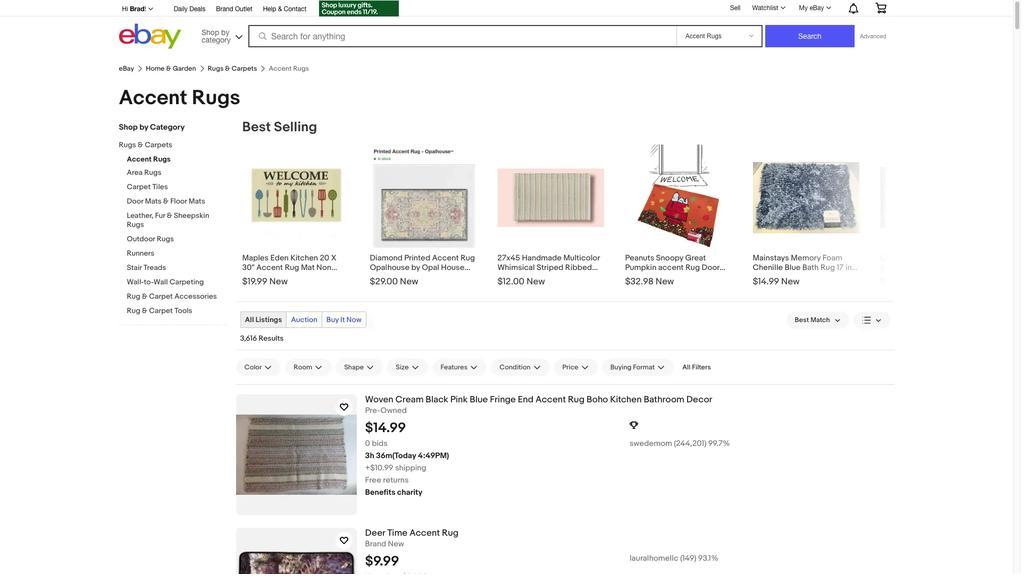 Task type: locate. For each thing, give the bounding box(es) containing it.
mainstays
[[753, 253, 790, 263]]

accessories
[[175, 292, 217, 301]]

$32.98 new
[[626, 277, 674, 287]]

$14.99 0 bids 3h 36m (today 4:49pm) +$10.99 shipping free returns benefits charity
[[365, 420, 449, 498]]

1 horizontal spatial by
[[221, 28, 230, 36]]

filters
[[692, 363, 711, 372]]

carpets down shop by category
[[145, 140, 172, 150]]

0 vertical spatial by
[[221, 28, 230, 36]]

0 vertical spatial shop
[[202, 28, 219, 36]]

1 vertical spatial ebay
[[119, 64, 134, 73]]

accent up the 'area'
[[127, 155, 152, 164]]

(today
[[393, 451, 416, 461]]

$14.99 up bids
[[365, 420, 406, 437]]

$12.00
[[498, 277, 525, 287]]

0 vertical spatial carpets
[[232, 64, 257, 73]]

hi brad !
[[122, 5, 146, 13]]

45in)
[[419, 272, 437, 283]]

runners
[[127, 249, 155, 258]]

0 vertical spatial ebay
[[810, 4, 825, 12]]

all listings link
[[241, 312, 286, 328]]

carpets for rugs & carpets
[[232, 64, 257, 73]]

size
[[396, 363, 409, 372]]

0 vertical spatial all
[[245, 316, 254, 325]]

tools
[[175, 307, 192, 316]]

new for $19.99 new
[[270, 277, 288, 287]]

1 horizontal spatial all
[[683, 363, 691, 372]]

1 vertical spatial by
[[139, 122, 148, 133]]

by inside shop by category
[[221, 28, 230, 36]]

0 horizontal spatial brand
[[216, 5, 233, 13]]

house
[[441, 263, 465, 273]]

all inside button
[[683, 363, 691, 372]]

now
[[347, 316, 362, 325]]

shop by category
[[119, 122, 185, 133]]

rug & carpet tools link
[[127, 307, 228, 317]]

get the coupon image
[[319, 1, 399, 16]]

rug & carpet accessories link
[[127, 292, 228, 302]]

by for category
[[221, 28, 230, 36]]

$14.99 inside $14.99 0 bids 3h 36m (today 4:49pm) +$10.99 shipping free returns benefits charity
[[365, 420, 406, 437]]

1 horizontal spatial best
[[795, 316, 810, 325]]

watchlist
[[753, 4, 779, 12]]

$28.50 new
[[881, 277, 930, 287]]

bath
[[803, 263, 819, 273]]

main content
[[236, 119, 1000, 575]]

$14.99 down the chenille
[[753, 277, 780, 287]]

peanuts snoopy great pumpkin accent rug door carpet 20in x32in image
[[637, 145, 720, 251]]

mainstays memory foam chenille blue bath rug 17 in in link
[[753, 251, 860, 283]]

shop inside shop by category
[[202, 28, 219, 36]]

best left match
[[795, 316, 810, 325]]

watchlist link
[[747, 2, 791, 14]]

17
[[837, 263, 844, 273]]

new down the time
[[388, 539, 404, 550]]

shop
[[202, 28, 219, 36], [119, 122, 138, 133]]

new
[[270, 277, 288, 287], [400, 277, 419, 287], [527, 277, 545, 287], [656, 277, 674, 287], [782, 277, 800, 287], [912, 277, 930, 287], [388, 539, 404, 550]]

1 vertical spatial brand
[[365, 539, 386, 550]]

shop by category button
[[197, 24, 245, 47]]

ebay right my
[[810, 4, 825, 12]]

snoopy
[[656, 253, 684, 263]]

0 vertical spatial brand
[[216, 5, 233, 13]]

None submit
[[766, 25, 855, 47]]

new down striped
[[527, 277, 545, 287]]

all
[[245, 316, 254, 325], [683, 363, 691, 372]]

account navigation
[[116, 0, 895, 18]]

(27in
[[394, 272, 411, 283]]

best match button
[[787, 312, 850, 329]]

0 horizontal spatial all
[[245, 316, 254, 325]]

door up leather,
[[127, 197, 143, 206]]

carpet down the 'area'
[[127, 183, 151, 192]]

1 vertical spatial carpets
[[145, 140, 172, 150]]

ebay left home
[[119, 64, 134, 73]]

x32in
[[671, 272, 691, 283]]

main content containing best selling
[[236, 119, 1000, 575]]

0 horizontal spatial carpets
[[145, 140, 172, 150]]

best left selling
[[242, 119, 271, 136]]

1 horizontal spatial brand
[[365, 539, 386, 550]]

opalhouse accent rug mix scatter 24 inches x 36 inches indoor outdoor striped image
[[881, 167, 987, 228]]

door inside peanuts snoopy great pumpkin accent rug door carpet 20in x32in
[[702, 263, 720, 273]]

accent right the time
[[410, 528, 440, 539]]

0 horizontal spatial by
[[139, 122, 148, 133]]

ebay inside account navigation
[[810, 4, 825, 12]]

2 mats from the left
[[189, 197, 205, 206]]

2'1"
[[370, 272, 381, 283]]

$14.99 new
[[753, 277, 800, 287]]

shape button
[[336, 359, 383, 376]]

1 horizontal spatial $14.99
[[753, 277, 780, 287]]

new down the chenille
[[782, 277, 800, 287]]

rugs & carpets accent rugs area rugs carpet tiles door mats & floor mats leather, fur & sheepskin rugs outdoor rugs runners stair treads wall-to-wall carpeting rug & carpet accessories rug & carpet tools
[[119, 140, 217, 316]]

new right '$19.99'
[[270, 277, 288, 287]]

door
[[127, 197, 143, 206], [702, 263, 720, 273]]

new right $28.50
[[912, 277, 930, 287]]

1 vertical spatial all
[[683, 363, 691, 372]]

by
[[221, 28, 230, 36], [139, 122, 148, 133], [412, 263, 420, 273]]

1 horizontal spatial ebay
[[810, 4, 825, 12]]

0 vertical spatial door
[[127, 197, 143, 206]]

carpets inside rugs & carpets accent rugs area rugs carpet tiles door mats & floor mats leather, fur & sheepskin rugs outdoor rugs runners stair treads wall-to-wall carpeting rug & carpet accessories rug & carpet tools
[[145, 140, 172, 150]]

2 vertical spatial by
[[412, 263, 420, 273]]

free
[[365, 476, 382, 486]]

swedemom
[[630, 439, 673, 449]]

sell link
[[726, 4, 746, 12]]

blue inside "woven cream black pink blue fringe end accent rug boho kitchen bathroom decor pre-owned"
[[470, 395, 488, 406]]

shop left category
[[119, 122, 138, 133]]

new down accent
[[656, 277, 674, 287]]

$14.99 for new
[[753, 277, 780, 287]]

rugs & carpets
[[208, 64, 257, 73]]

help & contact link
[[263, 4, 307, 15]]

0 horizontal spatial door
[[127, 197, 143, 206]]

(149)
[[681, 554, 697, 564]]

!
[[144, 5, 146, 13]]

best inside dropdown button
[[795, 316, 810, 325]]

advanced
[[860, 33, 887, 39]]

0 horizontal spatial mats
[[145, 197, 162, 206]]

1 vertical spatial shop
[[119, 122, 138, 133]]

memory
[[791, 253, 821, 263]]

runners link
[[127, 249, 228, 259]]

0 vertical spatial blue
[[785, 263, 801, 273]]

accent right the end
[[536, 395, 566, 406]]

carpets
[[232, 64, 257, 73], [145, 140, 172, 150]]

1 horizontal spatial blue
[[785, 263, 801, 273]]

all for all filters
[[683, 363, 691, 372]]

time
[[387, 528, 408, 539]]

accent up 45in)
[[432, 253, 459, 263]]

selling
[[274, 119, 317, 136]]

Search for anything text field
[[250, 26, 675, 46]]

shop by category
[[202, 28, 231, 44]]

2 horizontal spatial by
[[412, 263, 420, 273]]

blue right the pink
[[470, 395, 488, 406]]

rug inside '27x45 handmade multicolor whimsical striped ribbed accent rug - pillowfort'
[[526, 272, 541, 283]]

brand inside deer time accent rug brand new
[[365, 539, 386, 550]]

0 vertical spatial best
[[242, 119, 271, 136]]

1 vertical spatial blue
[[470, 395, 488, 406]]

foam
[[823, 253, 843, 263]]

0 horizontal spatial shop
[[119, 122, 138, 133]]

new for $32.98 new
[[656, 277, 674, 287]]

blue for pink
[[470, 395, 488, 406]]

buying format button
[[602, 359, 674, 376]]

rugs & carpets link down category
[[119, 140, 220, 151]]

mats up the fur
[[145, 197, 162, 206]]

carpeting
[[170, 278, 204, 287]]

1 vertical spatial best
[[795, 316, 810, 325]]

condition button
[[491, 359, 550, 376]]

1 horizontal spatial door
[[702, 263, 720, 273]]

rug inside mainstays memory foam chenille blue bath rug 17 in in
[[821, 263, 836, 273]]

carpet down peanuts
[[626, 272, 651, 283]]

returns
[[383, 476, 409, 486]]

blue left bath
[[785, 263, 801, 273]]

0 horizontal spatial blue
[[470, 395, 488, 406]]

category
[[150, 122, 185, 133]]

lauralhomellc
[[630, 554, 679, 564]]

home & garden
[[146, 64, 196, 73]]

door inside rugs & carpets accent rugs area rugs carpet tiles door mats & floor mats leather, fur & sheepskin rugs outdoor rugs runners stair treads wall-to-wall carpeting rug & carpet accessories rug & carpet tools
[[127, 197, 143, 206]]

door right x32in
[[702, 263, 720, 273]]

rugs down the category
[[208, 64, 224, 73]]

deer time accent rug link
[[365, 528, 895, 539]]

brand down deer in the left bottom of the page
[[365, 539, 386, 550]]

$29.00 new
[[370, 277, 419, 287]]

diamond printed accent rug opalhouse by opal house 2'1" '9" (27in x 45in) image
[[370, 148, 477, 248]]

by left category
[[139, 122, 148, 133]]

auction
[[291, 316, 318, 325]]

deer
[[365, 528, 385, 539]]

1 horizontal spatial carpets
[[232, 64, 257, 73]]

carpets down shop by category dropdown button
[[232, 64, 257, 73]]

0 horizontal spatial best
[[242, 119, 271, 136]]

woven cream black pink blue fringe end accent rug boho kitchen bathroom decor image
[[236, 395, 357, 516]]

all filters
[[683, 363, 711, 372]]

new for $12.00 new
[[527, 277, 545, 287]]

deer time accent rug brand new
[[365, 528, 459, 550]]

0 vertical spatial $14.99
[[753, 277, 780, 287]]

rugs & carpets link
[[208, 64, 257, 73], [119, 140, 220, 151]]

home
[[146, 64, 165, 73]]

brand left outlet
[[216, 5, 233, 13]]

accent down 27x45
[[498, 272, 524, 283]]

blue inside mainstays memory foam chenille blue bath rug 17 in in
[[785, 263, 801, 273]]

all left filters
[[683, 363, 691, 372]]

& inside account navigation
[[278, 5, 282, 13]]

area rugs link
[[127, 168, 228, 178]]

carpet down rug & carpet accessories link
[[149, 307, 173, 316]]

mainstays memory foam chenille blue bath rug 17 in in image
[[753, 162, 860, 233]]

1 horizontal spatial shop
[[202, 28, 219, 36]]

1 vertical spatial $14.99
[[365, 420, 406, 437]]

wall
[[154, 278, 168, 287]]

mats up sheepskin
[[189, 197, 205, 206]]

0 horizontal spatial $14.99
[[365, 420, 406, 437]]

rugs & carpets link down the category
[[208, 64, 257, 73]]

shop down deals
[[202, 28, 219, 36]]

1 vertical spatial door
[[702, 263, 720, 273]]

diamond
[[370, 253, 403, 263]]

printed
[[405, 253, 431, 263]]

new left 45in)
[[400, 277, 419, 287]]

leather, fur & sheepskin rugs link
[[127, 211, 228, 230]]

rugs up outdoor
[[127, 220, 144, 229]]

sheepskin
[[174, 211, 209, 220]]

1 horizontal spatial mats
[[189, 197, 205, 206]]

3h
[[365, 451, 374, 461]]

outdoor
[[127, 235, 155, 244]]

rug
[[461, 253, 475, 263], [686, 263, 700, 273], [821, 263, 836, 273], [526, 272, 541, 283], [127, 292, 140, 301], [127, 307, 140, 316], [568, 395, 585, 406], [442, 528, 459, 539]]

by down brand outlet link
[[221, 28, 230, 36]]

all up 3,616
[[245, 316, 254, 325]]

in
[[846, 263, 852, 273]]

by left opal
[[412, 263, 420, 273]]



Task type: describe. For each thing, give the bounding box(es) containing it.
$14.99 for 0
[[365, 420, 406, 437]]

carpets for rugs & carpets accent rugs area rugs carpet tiles door mats & floor mats leather, fur & sheepskin rugs outdoor rugs runners stair treads wall-to-wall carpeting rug & carpet accessories rug & carpet tools
[[145, 140, 172, 150]]

auction link
[[287, 312, 322, 328]]

swedemom (244,201) 99.7%
[[630, 439, 731, 449]]

27x45 handmade multicolor whimsical striped ribbed accent rug - pillowfort image
[[498, 169, 604, 227]]

fringe
[[490, 395, 516, 406]]

ebay link
[[119, 64, 134, 73]]

$19.99 new
[[242, 277, 288, 287]]

all for all listings
[[245, 316, 254, 325]]

rugs down rugs & carpets
[[192, 86, 240, 111]]

woven cream black pink blue fringe end accent rug boho kitchen bathroom decor link
[[365, 395, 895, 406]]

rugs up tiles
[[144, 168, 162, 177]]

carpet down wall
[[149, 292, 173, 301]]

view: list view image
[[862, 315, 882, 326]]

my ebay link
[[794, 2, 836, 14]]

rug inside diamond printed accent rug opalhouse by opal house 2'1" '9" (27in x 45in)
[[461, 253, 475, 263]]

new for $28.50 new
[[912, 277, 930, 287]]

brand outlet
[[216, 5, 252, 13]]

benefits
[[365, 488, 396, 498]]

price
[[563, 363, 579, 372]]

diamond printed accent rug opalhouse by opal house 2'1" '9" (27in x 45in) link
[[370, 251, 477, 283]]

1 mats from the left
[[145, 197, 162, 206]]

accent inside "woven cream black pink blue fringe end accent rug boho kitchen bathroom decor pre-owned"
[[536, 395, 566, 406]]

woven
[[365, 395, 394, 406]]

in
[[753, 272, 760, 283]]

daily
[[174, 5, 188, 13]]

20in
[[653, 272, 669, 283]]

great
[[686, 253, 706, 263]]

wall-to-wall carpeting link
[[127, 278, 228, 288]]

woven cream black pink blue fringe end accent rug boho kitchen bathroom decor pre-owned
[[365, 395, 713, 416]]

shop for shop by category
[[202, 28, 219, 36]]

0 horizontal spatial ebay
[[119, 64, 134, 73]]

brand inside account navigation
[[216, 5, 233, 13]]

none submit inside the shop by category banner
[[766, 25, 855, 47]]

rug inside peanuts snoopy great pumpkin accent rug door carpet 20in x32in
[[686, 263, 700, 273]]

brad
[[130, 5, 144, 13]]

'9"
[[383, 272, 392, 283]]

room
[[294, 363, 312, 372]]

stair treads link
[[127, 263, 228, 274]]

$29.00
[[370, 277, 398, 287]]

buy it now
[[327, 316, 362, 325]]

buy
[[327, 316, 339, 325]]

0
[[365, 439, 370, 449]]

accent inside deer time accent rug brand new
[[410, 528, 440, 539]]

shop for shop by category
[[119, 122, 138, 133]]

my
[[800, 4, 808, 12]]

27x45
[[498, 253, 520, 263]]

striped
[[537, 263, 564, 273]]

carpet tiles link
[[127, 183, 228, 193]]

charity
[[397, 488, 423, 498]]

opalhouse
[[370, 263, 410, 273]]

buying
[[611, 363, 632, 372]]

accent up shop by category
[[119, 86, 187, 111]]

kitchen
[[611, 395, 642, 406]]

by for category
[[139, 122, 148, 133]]

bathroom
[[644, 395, 685, 406]]

best for best match
[[795, 316, 810, 325]]

accent inside rugs & carpets accent rugs area rugs carpet tiles door mats & floor mats leather, fur & sheepskin rugs outdoor rugs runners stair treads wall-to-wall carpeting rug & carpet accessories rug & carpet tools
[[127, 155, 152, 164]]

peanuts snoopy great pumpkin accent rug door carpet 20in x32in link
[[626, 251, 732, 283]]

deals
[[190, 5, 206, 13]]

handmade
[[522, 253, 562, 263]]

bids
[[372, 439, 388, 449]]

1 vertical spatial rugs & carpets link
[[119, 140, 220, 151]]

27x45 handmade multicolor whimsical striped ribbed accent rug - pillowfort
[[498, 253, 600, 283]]

pre-
[[365, 406, 381, 416]]

best selling
[[242, 119, 317, 136]]

shop by category banner
[[116, 0, 895, 52]]

buy it now link
[[322, 312, 366, 328]]

category
[[202, 35, 231, 44]]

daily deals
[[174, 5, 206, 13]]

$9.99
[[365, 554, 399, 570]]

accent inside '27x45 handmade multicolor whimsical striped ribbed accent rug - pillowfort'
[[498, 272, 524, 283]]

contact
[[284, 5, 307, 13]]

by inside diamond printed accent rug opalhouse by opal house 2'1" '9" (27in x 45in)
[[412, 263, 420, 273]]

(244,201)
[[674, 439, 707, 449]]

blue for chenille
[[785, 263, 801, 273]]

outlet
[[235, 5, 252, 13]]

color
[[245, 363, 262, 372]]

it
[[341, 316, 345, 325]]

match
[[811, 316, 830, 325]]

listings
[[256, 316, 282, 325]]

new inside deer time accent rug brand new
[[388, 539, 404, 550]]

your shopping cart image
[[875, 3, 887, 13]]

room button
[[285, 359, 332, 376]]

new for $14.99 new
[[782, 277, 800, 287]]

treads
[[144, 263, 166, 272]]

rug inside deer time accent rug brand new
[[442, 528, 459, 539]]

36m
[[376, 451, 393, 461]]

+$10.99
[[365, 463, 394, 474]]

93.1%
[[699, 554, 719, 564]]

mainstays memory foam chenille blue bath rug 17 in in
[[753, 253, 852, 283]]

accent inside diamond printed accent rug opalhouse by opal house 2'1" '9" (27in x 45in)
[[432, 253, 459, 263]]

leather,
[[127, 211, 153, 220]]

help & contact
[[263, 5, 307, 13]]

advanced link
[[855, 26, 892, 47]]

diamond printed accent rug opalhouse by opal house 2'1" '9" (27in x 45in)
[[370, 253, 475, 283]]

carpet inside peanuts snoopy great pumpkin accent rug door carpet 20in x32in
[[626, 272, 651, 283]]

rug inside "woven cream black pink blue fringe end accent rug boho kitchen bathroom decor pre-owned"
[[568, 395, 585, 406]]

rugs up the runners "link"
[[157, 235, 174, 244]]

rugs up the 'area'
[[119, 140, 136, 150]]

27x45 handmade multicolor whimsical striped ribbed accent rug - pillowfort link
[[498, 251, 604, 283]]

3,616
[[240, 334, 257, 343]]

multicolor
[[564, 253, 600, 263]]

0 vertical spatial rugs & carpets link
[[208, 64, 257, 73]]

pink
[[451, 395, 468, 406]]

features
[[441, 363, 468, 372]]

whimsical
[[498, 263, 535, 273]]

best for best selling
[[242, 119, 271, 136]]

decor
[[687, 395, 713, 406]]

top rated plus image
[[630, 421, 639, 430]]

results
[[259, 334, 284, 343]]

all filters button
[[679, 359, 716, 376]]

rugs up area rugs link
[[153, 155, 171, 164]]

maples eden kitchen 20 x 30" accent rug mat non skid slip nylon washable floral image
[[242, 157, 349, 239]]

accent
[[659, 263, 684, 273]]

condition
[[500, 363, 531, 372]]

pumpkin
[[626, 263, 657, 273]]

tiles
[[152, 183, 168, 192]]

$32.98
[[626, 277, 654, 287]]

new for $29.00 new
[[400, 277, 419, 287]]

3,616 results
[[240, 334, 284, 343]]



Task type: vqa. For each thing, say whether or not it's contained in the screenshot.


